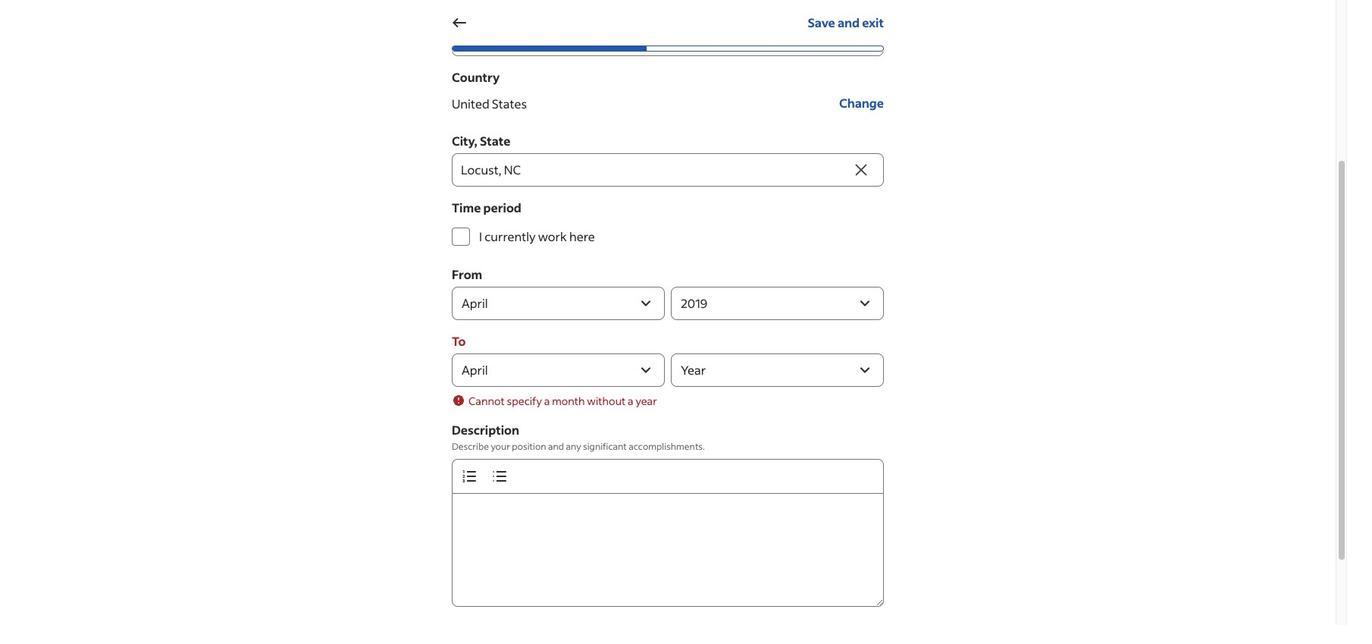 Task type: describe. For each thing, give the bounding box(es) containing it.
progress image
[[453, 46, 647, 51]]

accomplishments.
[[629, 441, 705, 452]]

description
[[452, 422, 520, 438]]

i
[[479, 228, 482, 244]]

currently
[[485, 228, 536, 244]]

to
[[452, 333, 466, 349]]

states
[[492, 95, 527, 111]]

description describe your position and any significant accomplishments.
[[452, 422, 705, 452]]

here
[[570, 228, 595, 244]]

progress progress bar
[[452, 46, 884, 52]]

save and exit link
[[808, 6, 884, 39]]

save and exit
[[808, 14, 884, 30]]

exit
[[863, 14, 884, 30]]

position
[[512, 441, 547, 452]]

time
[[452, 199, 481, 215]]



Task type: locate. For each thing, give the bounding box(es) containing it.
specify
[[507, 394, 542, 408]]

1 vertical spatial and
[[548, 441, 564, 452]]

and
[[838, 14, 860, 30], [548, 441, 564, 452]]

month
[[552, 394, 585, 408]]

0 horizontal spatial and
[[548, 441, 564, 452]]

a left year
[[628, 394, 634, 408]]

and inside the description describe your position and any significant accomplishments.
[[548, 441, 564, 452]]

cannot specify a month without a year
[[469, 394, 658, 408]]

without
[[587, 394, 626, 408]]

2 a from the left
[[628, 394, 634, 408]]

1 a from the left
[[544, 394, 550, 408]]

0 horizontal spatial a
[[544, 394, 550, 408]]

change
[[840, 95, 884, 111]]

period
[[484, 199, 522, 215]]

city, state
[[452, 133, 511, 149]]

country
[[452, 69, 500, 85]]

work
[[538, 228, 567, 244]]

and left any
[[548, 441, 564, 452]]

significant
[[583, 441, 627, 452]]

describe
[[452, 441, 489, 452]]

united
[[452, 95, 490, 111]]

city,
[[452, 133, 478, 149]]

i currently work here
[[479, 228, 595, 244]]

time period
[[452, 199, 522, 215]]

company
[[452, 2, 508, 18]]

a
[[544, 394, 550, 408], [628, 394, 634, 408]]

change button
[[840, 86, 884, 120]]

1 horizontal spatial and
[[838, 14, 860, 30]]

cannot
[[469, 394, 505, 408]]

your
[[491, 441, 510, 452]]

Description text field
[[452, 493, 884, 607]]

City, State field
[[452, 153, 851, 187]]

0 vertical spatial and
[[838, 14, 860, 30]]

from
[[452, 266, 483, 282]]

I currently work here checkbox
[[452, 228, 470, 246]]

united states
[[452, 95, 527, 111]]

year
[[636, 394, 658, 408]]

any
[[566, 441, 582, 452]]

and left exit
[[838, 14, 860, 30]]

state
[[480, 133, 511, 149]]

a left month
[[544, 394, 550, 408]]

1 horizontal spatial a
[[628, 394, 634, 408]]

save
[[808, 14, 836, 30]]

error image
[[452, 394, 466, 407]]



Task type: vqa. For each thing, say whether or not it's contained in the screenshot.
The School to the bottom
no



